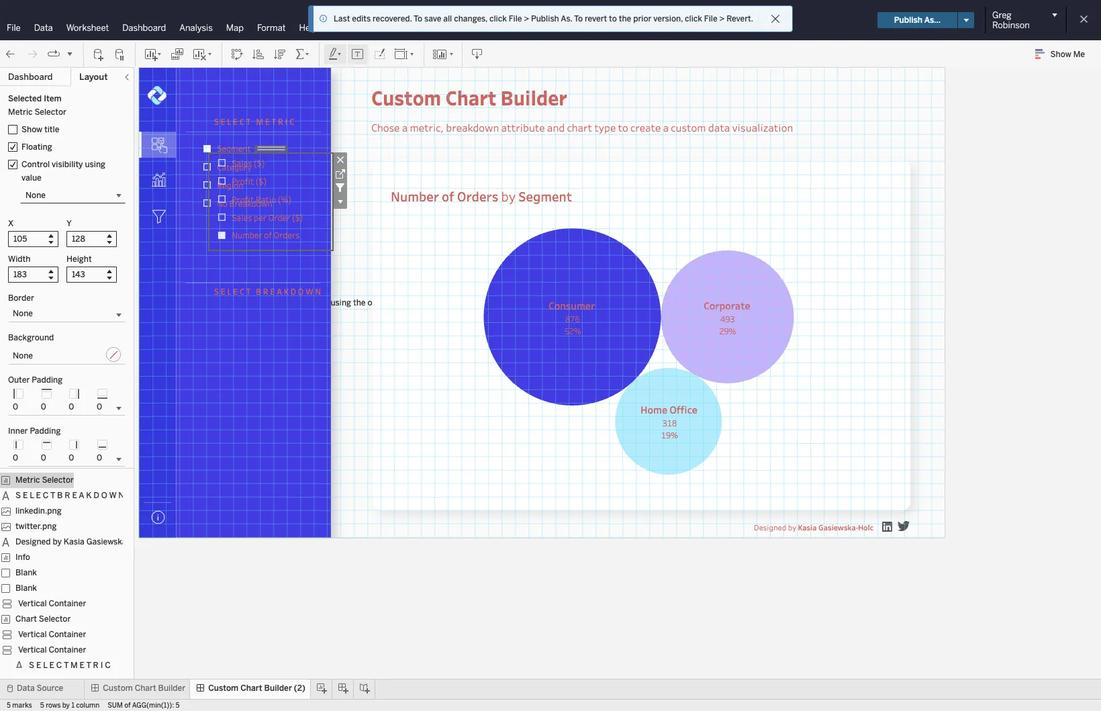 Task type: vqa. For each thing, say whether or not it's contained in the screenshot.
the leftmost M
yes



Task type: describe. For each thing, give the bounding box(es) containing it.
the
[[619, 14, 632, 24]]

(2)
[[294, 684, 305, 693]]

duplicate image
[[171, 47, 184, 61]]

show for show me
[[1051, 50, 1072, 59]]

none button for border
[[8, 306, 126, 322]]

undo image
[[4, 47, 17, 61]]

worksheet
[[66, 23, 109, 33]]

twitter.png
[[15, 522, 57, 532]]

3 vertical from the top
[[18, 646, 47, 655]]

Height text field
[[67, 267, 117, 283]]

s e l e c t   m e t r i c inside custom chart builder application
[[214, 116, 294, 127]]

chart left (2)
[[241, 684, 262, 693]]

custom chart builder (2)
[[208, 684, 305, 693]]

5 marks
[[7, 702, 32, 710]]

builder up agg(min(1)): at the bottom of page
[[158, 684, 186, 693]]

1 vertical spatial designed
[[15, 538, 51, 547]]

show/hide cards image
[[433, 47, 454, 61]]

width
[[8, 255, 30, 264]]

collapse image
[[123, 73, 131, 81]]

info
[[15, 553, 30, 563]]

chose a metric, breakdown attribute and chart type to create a custom data visualization
[[372, 121, 796, 134]]

1 to from the left
[[414, 14, 423, 24]]

analysis
[[180, 23, 213, 33]]

floating
[[21, 142, 52, 152]]

and
[[547, 121, 565, 134]]

1 click from the left
[[490, 14, 507, 24]]

a inside application
[[277, 286, 282, 297]]

outer
[[8, 376, 30, 385]]

5 for 5 rows by 1 column
[[40, 702, 44, 710]]

orders
[[457, 187, 499, 205]]

0 horizontal spatial o
[[101, 491, 107, 501]]

0 horizontal spatial dashboard
[[8, 72, 53, 82]]

selected
[[8, 94, 42, 103]]

title
[[44, 125, 59, 134]]

1 horizontal spatial replay animation image
[[66, 49, 74, 57]]

3 5 from the left
[[176, 702, 180, 710]]

segment
[[519, 187, 572, 205]]

0 horizontal spatial b
[[57, 491, 63, 501]]

last edits recovered. to save all changes, click file > publish as. to revert to the prior version, click file > revert. alert
[[334, 13, 754, 25]]

of for orders
[[442, 187, 455, 205]]

custom inside application
[[372, 84, 441, 111]]

b inside application
[[256, 286, 261, 297]]

inner
[[8, 427, 28, 436]]

column
[[76, 702, 100, 710]]

custom
[[671, 121, 706, 134]]

custom chart builder (tableau public)
[[458, 14, 654, 27]]

i inside application
[[285, 116, 288, 127]]

1 vertical spatial a
[[79, 491, 84, 501]]

revert
[[585, 14, 607, 24]]

1
[[72, 702, 74, 710]]

help
[[299, 23, 318, 33]]

2 click from the left
[[685, 14, 703, 24]]

item
[[44, 94, 62, 103]]

edits
[[352, 14, 371, 24]]

1 vertical spatial holc
[[130, 538, 147, 547]]

greg
[[993, 10, 1012, 20]]

outer padding
[[8, 376, 63, 385]]

number
[[391, 187, 439, 205]]

chose
[[372, 121, 400, 134]]

linkedin.png
[[15, 507, 62, 516]]

data
[[709, 121, 730, 134]]

1 > from the left
[[524, 14, 529, 24]]

y
[[67, 219, 72, 228]]

custom chart builder application
[[134, 60, 1100, 678]]

metric selector
[[15, 476, 74, 485]]

builder left (tableau
[[532, 14, 569, 27]]

prior
[[634, 14, 652, 24]]

0 horizontal spatial w
[[109, 491, 116, 501]]

2 vertical from the top
[[18, 630, 47, 640]]

to inside application
[[618, 121, 629, 134]]

none for border
[[13, 309, 33, 318]]

2 horizontal spatial file
[[705, 14, 718, 24]]

sum
[[108, 702, 123, 710]]

1 vertical spatial gasiewska-
[[86, 538, 130, 547]]

save
[[425, 14, 442, 24]]

1 blank from the top
[[15, 569, 37, 578]]

1 container from the top
[[49, 600, 86, 609]]

0 horizontal spatial k
[[86, 491, 92, 501]]

download image
[[471, 47, 484, 61]]

1 vertical spatial custom chart builder
[[103, 684, 186, 693]]

1 horizontal spatial file
[[509, 14, 522, 24]]

n inside custom chart builder application
[[315, 286, 321, 297]]

attribute
[[502, 121, 545, 134]]

d inside application
[[291, 286, 296, 297]]

inner padding
[[8, 427, 61, 436]]

2 to from the left
[[574, 14, 583, 24]]

control
[[21, 160, 50, 169]]

public)
[[619, 14, 654, 27]]

value
[[21, 173, 41, 183]]

using
[[85, 160, 105, 169]]

X text field
[[8, 231, 58, 247]]

border
[[8, 294, 34, 303]]

metric,
[[410, 121, 444, 134]]

pause auto updates image
[[114, 47, 127, 61]]

visibility
[[52, 160, 83, 169]]

sum of agg(min(1)): 5
[[108, 702, 180, 710]]

layout
[[79, 72, 108, 82]]

last edits recovered. to save all changes, click file > publish as. to revert to the prior version, click file > revert.
[[334, 14, 754, 24]]

as...
[[925, 15, 941, 25]]

source
[[37, 684, 63, 693]]

rows
[[46, 702, 61, 710]]

0 horizontal spatial designed by kasia gasiewska-holc
[[15, 538, 147, 547]]

fit image
[[394, 47, 416, 61]]

selector for chart selector
[[39, 615, 71, 624]]

type
[[595, 121, 616, 134]]

5 rows by 1 column
[[40, 702, 100, 710]]

publish inside button
[[895, 15, 923, 25]]

show title
[[21, 125, 59, 134]]

3 container from the top
[[49, 646, 86, 655]]

chart selector
[[15, 615, 71, 624]]

s e l e c t   b r e a k d o w n inside custom chart builder application
[[214, 286, 321, 297]]

x
[[8, 219, 14, 228]]

1 vertical spatial n
[[118, 491, 125, 501]]

holc inside custom chart builder application
[[859, 522, 874, 532]]



Task type: locate. For each thing, give the bounding box(es) containing it.
1 vertical container from the top
[[18, 600, 86, 609]]

1 none from the top
[[13, 309, 33, 318]]

0 horizontal spatial 5
[[7, 702, 11, 710]]

0 horizontal spatial replay animation image
[[47, 47, 60, 61]]

1 none button from the top
[[8, 306, 126, 322]]

metric selector
[[8, 107, 66, 117]]

1 horizontal spatial k
[[284, 286, 289, 297]]

visualization
[[733, 121, 794, 134]]

info image
[[319, 14, 328, 24]]

0 vertical spatial designed by kasia gasiewska-holc
[[754, 522, 874, 532]]

0 horizontal spatial designed
[[15, 538, 51, 547]]

none for background
[[13, 351, 33, 361]]

publish left as.
[[531, 14, 559, 24]]

control visibility using value
[[21, 160, 105, 183]]

1 horizontal spatial b
[[256, 286, 261, 297]]

redo image
[[26, 47, 39, 61]]

all
[[444, 14, 452, 24]]

0 vertical spatial show
[[1051, 50, 1072, 59]]

chart inside application
[[446, 84, 497, 111]]

> left as.
[[524, 14, 529, 24]]

gasiewska-
[[819, 522, 859, 532], [86, 538, 130, 547]]

0 vertical spatial none
[[13, 309, 33, 318]]

c
[[240, 116, 244, 127], [290, 116, 294, 127], [240, 286, 245, 297], [43, 491, 49, 501], [56, 661, 62, 671], [105, 661, 111, 671]]

sorted descending by min(1) within field list image
[[273, 47, 287, 61]]

s e l e c t   m e t r i c
[[214, 116, 294, 127], [29, 661, 111, 671]]

0 vertical spatial vertical
[[18, 600, 47, 609]]

builder
[[532, 14, 569, 27], [501, 84, 568, 111], [158, 684, 186, 693], [264, 684, 292, 693]]

vertical container
[[18, 600, 86, 609], [18, 630, 86, 640], [18, 646, 86, 655]]

dashboard up selected at the top of page
[[8, 72, 53, 82]]

1 horizontal spatial dashboard
[[122, 23, 166, 33]]

designed by kasia gasiewska-holc
[[754, 522, 874, 532], [15, 538, 147, 547]]

5
[[7, 702, 11, 710], [40, 702, 44, 710], [176, 702, 180, 710]]

1 horizontal spatial o
[[298, 286, 304, 297]]

format workbook image
[[373, 47, 386, 61]]

new data source image
[[92, 47, 105, 61]]

2 blank from the top
[[15, 584, 37, 593]]

designed
[[754, 522, 787, 532], [15, 538, 51, 547]]

designed by kasia gasiewska-holc inside custom chart builder application
[[754, 522, 874, 532]]

1 vertical from the top
[[18, 600, 47, 609]]

show up the floating
[[21, 125, 42, 134]]

selector for metric selector
[[42, 476, 74, 485]]

m inside application
[[256, 116, 263, 127]]

0 horizontal spatial s e l e c t   m e t r i c
[[29, 661, 111, 671]]

s e l e c t   b r e a k d o w n
[[214, 286, 321, 297], [15, 491, 125, 501]]

custom chart builder up sum of agg(min(1)): 5
[[103, 684, 186, 693]]

builder left (2)
[[264, 684, 292, 693]]

0 horizontal spatial holc
[[130, 538, 147, 547]]

1 vertical spatial padding
[[30, 427, 61, 436]]

holc
[[859, 522, 874, 532], [130, 538, 147, 547]]

a right chose
[[402, 121, 408, 134]]

Width text field
[[8, 267, 58, 283]]

hide mark labels image
[[351, 47, 365, 61]]

m
[[256, 116, 263, 127], [71, 661, 78, 671]]

replay animation image left 'new data source' image
[[66, 49, 74, 57]]

1 vertical spatial vertical container
[[18, 630, 86, 640]]

publish as... button
[[878, 12, 958, 28]]

0 vertical spatial holc
[[859, 522, 874, 532]]

replay animation image right redo "icon"
[[47, 47, 60, 61]]

image image
[[169, 60, 349, 556], [147, 85, 167, 105], [364, 151, 928, 528], [898, 521, 911, 531], [883, 522, 893, 532]]

none button for background
[[8, 345, 126, 365]]

0 vertical spatial a
[[277, 286, 282, 297]]

0 vertical spatial n
[[315, 286, 321, 297]]

1 vertical spatial designed by kasia gasiewska-holc
[[15, 538, 147, 547]]

robinson
[[993, 20, 1030, 30]]

t
[[246, 116, 251, 127], [272, 116, 276, 127], [246, 286, 251, 297], [50, 491, 55, 501], [64, 661, 69, 671], [86, 661, 91, 671]]

1 vertical spatial vertical
[[18, 630, 47, 640]]

(tableau
[[572, 14, 616, 27]]

0 horizontal spatial a
[[402, 121, 408, 134]]

0 vertical spatial b
[[256, 286, 261, 297]]

metric
[[15, 476, 40, 485]]

1 5 from the left
[[7, 702, 11, 710]]

0 horizontal spatial file
[[7, 23, 21, 33]]

padding
[[32, 376, 63, 385], [30, 427, 61, 436]]

sorted ascending by min(1) within field list image
[[252, 47, 265, 61]]

1 vertical spatial kasia
[[64, 538, 84, 547]]

data up marks at the left of the page
[[17, 684, 35, 693]]

file left revert.
[[705, 14, 718, 24]]

1 vertical spatial blank
[[15, 584, 37, 593]]

show
[[1051, 50, 1072, 59], [21, 125, 42, 134]]

2 vertical container from the top
[[18, 630, 86, 640]]

replay animation image
[[47, 47, 60, 61], [66, 49, 74, 57]]

1 horizontal spatial show
[[1051, 50, 1072, 59]]

revert.
[[727, 14, 754, 24]]

create
[[631, 121, 661, 134]]

swap rows and columns image
[[230, 47, 244, 61]]

r
[[278, 116, 284, 127], [263, 286, 269, 297], [65, 491, 70, 501], [93, 661, 99, 671]]

marks
[[12, 702, 32, 710]]

kasia inside custom chart builder application
[[798, 522, 817, 532]]

vertical
[[18, 600, 47, 609], [18, 630, 47, 640], [18, 646, 47, 655]]

none
[[13, 309, 33, 318], [13, 351, 33, 361]]

w inside custom chart builder application
[[306, 286, 314, 297]]

click right version,
[[685, 14, 703, 24]]

1 horizontal spatial d
[[291, 286, 296, 297]]

0 vertical spatial d
[[291, 286, 296, 297]]

0 horizontal spatial >
[[524, 14, 529, 24]]

0 vertical spatial s e l e c t   m e t r i c
[[214, 116, 294, 127]]

chart up sum of agg(min(1)): 5
[[135, 684, 156, 693]]

o
[[298, 286, 304, 297], [101, 491, 107, 501]]

changes,
[[454, 14, 488, 24]]

2 horizontal spatial 5
[[176, 702, 180, 710]]

builder inside application
[[501, 84, 568, 111]]

5 right agg(min(1)): at the bottom of page
[[176, 702, 180, 710]]

map
[[226, 23, 244, 33]]

1 vertical spatial m
[[71, 661, 78, 671]]

show me button
[[1030, 44, 1098, 64]]

i
[[285, 116, 288, 127], [101, 661, 103, 671]]

by
[[501, 187, 516, 205], [788, 522, 797, 532], [53, 538, 62, 547], [62, 702, 70, 710]]

of for agg(min(1)):
[[124, 702, 131, 710]]

1 horizontal spatial a
[[277, 286, 282, 297]]

none button down background
[[8, 345, 126, 365]]

version,
[[654, 14, 683, 24]]

0 vertical spatial kasia
[[798, 522, 817, 532]]

chart down info
[[15, 615, 37, 624]]

1 horizontal spatial to
[[574, 14, 583, 24]]

1 horizontal spatial >
[[720, 14, 725, 24]]

chart
[[501, 14, 530, 27], [446, 84, 497, 111], [15, 615, 37, 624], [135, 684, 156, 693], [241, 684, 262, 693]]

0 horizontal spatial to
[[414, 14, 423, 24]]

none down border
[[13, 309, 33, 318]]

chart
[[567, 121, 593, 134]]

1 vertical spatial none button
[[8, 345, 126, 365]]

1 vertical spatial data
[[17, 684, 35, 693]]

0 vertical spatial s e l e c t   b r e a k d o w n
[[214, 286, 321, 297]]

show inside button
[[1051, 50, 1072, 59]]

2 none from the top
[[13, 351, 33, 361]]

1 vertical spatial dashboard
[[8, 72, 53, 82]]

data up redo "icon"
[[34, 23, 53, 33]]

o inside application
[[298, 286, 304, 297]]

2 > from the left
[[720, 14, 725, 24]]

2 none button from the top
[[8, 345, 126, 365]]

0 vertical spatial padding
[[32, 376, 63, 385]]

last
[[334, 14, 350, 24]]

remove from dashboard image
[[333, 153, 347, 167]]

publish
[[531, 14, 559, 24], [895, 15, 923, 25]]

5 for 5 marks
[[7, 702, 11, 710]]

builder up the attribute
[[501, 84, 568, 111]]

gasiewska- inside custom chart builder application
[[819, 522, 859, 532]]

publish left as...
[[895, 15, 923, 25]]

me
[[1074, 50, 1086, 59]]

designed inside custom chart builder application
[[754, 522, 787, 532]]

a
[[277, 286, 282, 297], [79, 491, 84, 501]]

new worksheet image
[[144, 47, 163, 61]]

a right create
[[663, 121, 669, 134]]

1 vertical spatial s e l e c t   m e t r i c
[[29, 661, 111, 671]]

show for show title
[[21, 125, 42, 134]]

of left orders
[[442, 187, 455, 205]]

e
[[221, 116, 226, 127], [233, 116, 238, 127], [265, 116, 270, 127], [221, 286, 226, 297], [233, 286, 238, 297], [270, 286, 275, 297], [23, 491, 28, 501], [36, 491, 41, 501], [72, 491, 77, 501], [36, 661, 41, 671], [49, 661, 54, 671], [80, 661, 85, 671]]

1 horizontal spatial s e l e c t   b r e a k d o w n
[[214, 286, 321, 297]]

recovered.
[[373, 14, 412, 24]]

0 vertical spatial container
[[49, 600, 86, 609]]

padding for outer padding
[[32, 376, 63, 385]]

custom chart builder up breakdown
[[372, 84, 568, 111]]

1 horizontal spatial click
[[685, 14, 703, 24]]

1 horizontal spatial i
[[285, 116, 288, 127]]

show left me
[[1051, 50, 1072, 59]]

1 horizontal spatial s e l e c t   m e t r i c
[[214, 116, 294, 127]]

padding for inner padding
[[30, 427, 61, 436]]

1 a from the left
[[402, 121, 408, 134]]

greg robinson
[[993, 10, 1030, 30]]

file up 'undo' image
[[7, 23, 21, 33]]

0 horizontal spatial click
[[490, 14, 507, 24]]

0 horizontal spatial s e l e c t   b r e a k d o w n
[[15, 491, 125, 501]]

w
[[306, 286, 314, 297], [109, 491, 116, 501]]

1 horizontal spatial 5
[[40, 702, 44, 710]]

0 vertical spatial gasiewska-
[[819, 522, 859, 532]]

to
[[609, 14, 617, 24], [618, 121, 629, 134]]

blank
[[15, 569, 37, 578], [15, 584, 37, 593]]

0 vertical spatial to
[[609, 14, 617, 24]]

none down background
[[13, 351, 33, 361]]

2 5 from the left
[[40, 702, 44, 710]]

1 vertical spatial of
[[124, 702, 131, 710]]

0 horizontal spatial publish
[[531, 14, 559, 24]]

1 horizontal spatial kasia
[[798, 522, 817, 532]]

of
[[442, 187, 455, 205], [124, 702, 131, 710]]

0 horizontal spatial m
[[71, 661, 78, 671]]

clear sheet image
[[192, 47, 214, 61]]

publish as...
[[895, 15, 941, 25]]

0 horizontal spatial of
[[124, 702, 131, 710]]

1 horizontal spatial to
[[618, 121, 629, 134]]

custom chart builder
[[372, 84, 568, 111], [103, 684, 186, 693]]

chart up breakdown
[[446, 84, 497, 111]]

selector
[[42, 476, 74, 485], [39, 615, 71, 624]]

selected item metric selector
[[8, 94, 66, 117]]

to inside alert
[[609, 14, 617, 24]]

height
[[67, 255, 92, 264]]

agg(min(1)):
[[132, 702, 174, 710]]

1 horizontal spatial w
[[306, 286, 314, 297]]

0 horizontal spatial to
[[609, 14, 617, 24]]

0 horizontal spatial d
[[94, 491, 99, 501]]

5 left marks at the left of the page
[[7, 702, 11, 710]]

click right changes,
[[490, 14, 507, 24]]

0 horizontal spatial n
[[118, 491, 125, 501]]

0 vertical spatial blank
[[15, 569, 37, 578]]

s
[[214, 116, 219, 127], [214, 286, 219, 297], [15, 491, 21, 501], [29, 661, 34, 671]]

more options image
[[333, 195, 347, 209]]

0 vertical spatial o
[[298, 286, 304, 297]]

1 horizontal spatial m
[[256, 116, 263, 127]]

0 vertical spatial k
[[284, 286, 289, 297]]

padding right inner
[[30, 427, 61, 436]]

number of orders by segment
[[391, 187, 572, 205]]

breakdown
[[446, 121, 499, 134]]

5 left rows
[[40, 702, 44, 710]]

dashboard
[[122, 23, 166, 33], [8, 72, 53, 82]]

format
[[257, 23, 286, 33]]

k inside custom chart builder application
[[284, 286, 289, 297]]

1 vertical spatial b
[[57, 491, 63, 501]]

data for data source
[[17, 684, 35, 693]]

to left the
[[609, 14, 617, 24]]

dashboard up new worksheet image
[[122, 23, 166, 33]]

of inside custom chart builder application
[[442, 187, 455, 205]]

of right sum
[[124, 702, 131, 710]]

click
[[490, 14, 507, 24], [685, 14, 703, 24]]

to left save
[[414, 14, 423, 24]]

1 horizontal spatial a
[[663, 121, 669, 134]]

none button up background
[[8, 306, 126, 322]]

marks. press enter to open the view data window.. use arrow keys to navigate data visualization elements. image
[[139, 126, 176, 163], [195, 140, 313, 212], [210, 154, 333, 245], [139, 162, 176, 199], [139, 198, 176, 234], [388, 214, 890, 226], [388, 228, 890, 475], [150, 509, 167, 526]]

use as filter image
[[333, 181, 347, 195]]

as.
[[561, 14, 573, 24]]

0 horizontal spatial show
[[21, 125, 42, 134]]

1 vertical spatial w
[[109, 491, 116, 501]]

0 horizontal spatial kasia
[[64, 538, 84, 547]]

none button
[[8, 306, 126, 322], [8, 345, 126, 365]]

show me
[[1051, 50, 1086, 59]]

0 vertical spatial designed
[[754, 522, 787, 532]]

1 vertical spatial none
[[13, 351, 33, 361]]

data for data
[[34, 23, 53, 33]]

1 horizontal spatial of
[[442, 187, 455, 205]]

0 vertical spatial vertical container
[[18, 600, 86, 609]]

go to sheet image
[[333, 167, 347, 181]]

to right as.
[[574, 14, 583, 24]]

0 vertical spatial selector
[[42, 476, 74, 485]]

0 vertical spatial of
[[442, 187, 455, 205]]

file right changes,
[[509, 14, 522, 24]]

1 horizontal spatial n
[[315, 286, 321, 297]]

chart right changes,
[[501, 14, 530, 27]]

1 vertical spatial container
[[49, 630, 86, 640]]

1 vertical spatial to
[[618, 121, 629, 134]]

1 vertical spatial d
[[94, 491, 99, 501]]

publish inside alert
[[531, 14, 559, 24]]

1 vertical spatial k
[[86, 491, 92, 501]]

d
[[291, 286, 296, 297], [94, 491, 99, 501]]

2 container from the top
[[49, 630, 86, 640]]

> left revert.
[[720, 14, 725, 24]]

background
[[8, 333, 54, 343]]

1 horizontal spatial designed
[[754, 522, 787, 532]]

totals image
[[295, 47, 311, 61]]

data source
[[17, 684, 63, 693]]

2 vertical spatial vertical container
[[18, 646, 86, 655]]

padding right outer
[[32, 376, 63, 385]]

1 horizontal spatial designed by kasia gasiewska-holc
[[754, 522, 874, 532]]

0 vertical spatial data
[[34, 23, 53, 33]]

to right type
[[618, 121, 629, 134]]

1 vertical spatial i
[[101, 661, 103, 671]]

3 vertical container from the top
[[18, 646, 86, 655]]

highlight image
[[328, 47, 343, 61]]

0 horizontal spatial a
[[79, 491, 84, 501]]

2 a from the left
[[663, 121, 669, 134]]

Y text field
[[67, 231, 117, 247]]

data
[[34, 23, 53, 33], [17, 684, 35, 693]]

0 vertical spatial i
[[285, 116, 288, 127]]

1 horizontal spatial publish
[[895, 15, 923, 25]]

custom chart builder inside custom chart builder application
[[372, 84, 568, 111]]



